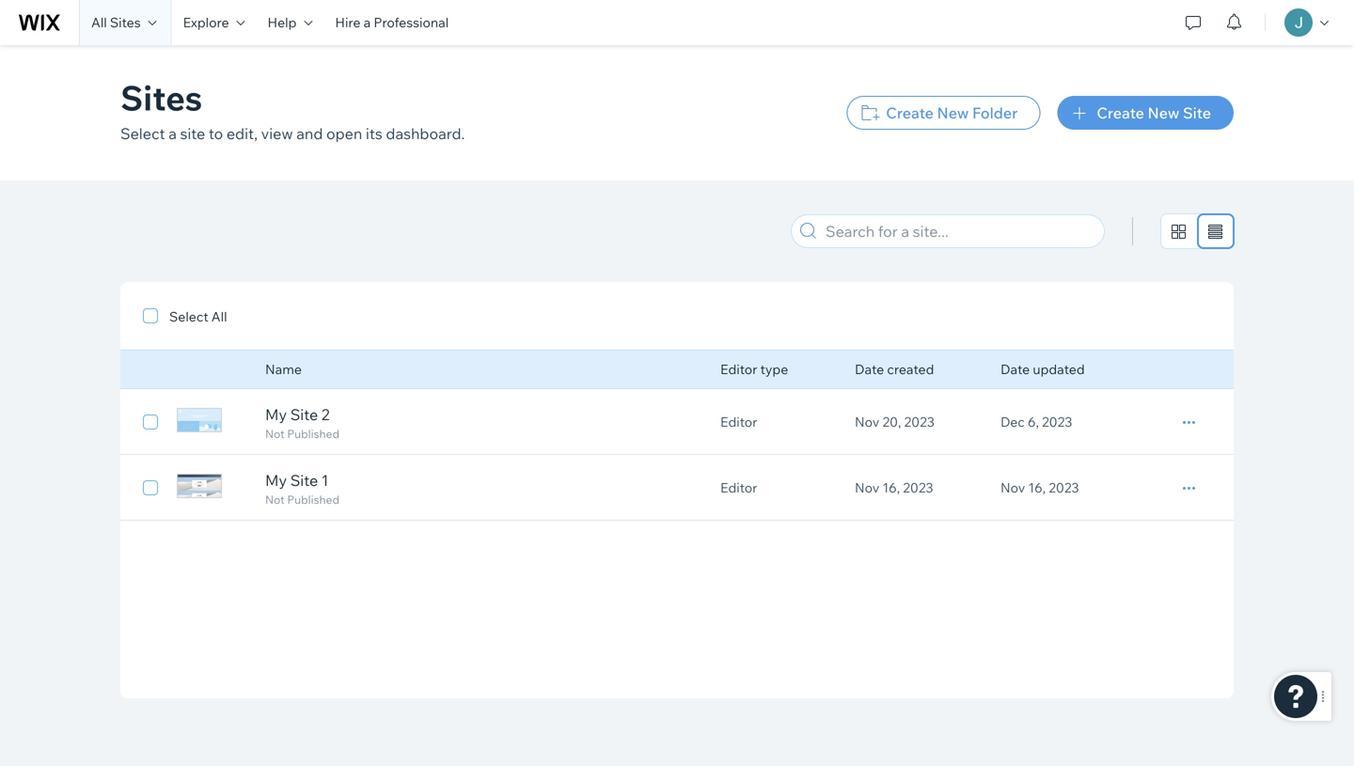 Task type: locate. For each thing, give the bounding box(es) containing it.
2
[[321, 405, 330, 424]]

not up my site 1 not published
[[265, 427, 285, 441]]

all
[[91, 14, 107, 31], [211, 309, 227, 325]]

not inside my site 2 not published
[[265, 427, 285, 441]]

0 horizontal spatial 16,
[[883, 480, 900, 496]]

new
[[937, 103, 969, 122], [1148, 103, 1180, 122]]

16,
[[883, 480, 900, 496], [1029, 480, 1046, 496]]

1 horizontal spatial select
[[169, 309, 208, 325]]

1 vertical spatial sites
[[120, 76, 202, 119]]

2 create from the left
[[1097, 103, 1145, 122]]

site
[[1183, 103, 1211, 122], [290, 405, 318, 424], [290, 471, 318, 490]]

a inside 'link'
[[364, 14, 371, 31]]

1 horizontal spatial all
[[211, 309, 227, 325]]

2 editor from the top
[[720, 414, 758, 430]]

all inside checkbox
[[211, 309, 227, 325]]

open
[[326, 124, 362, 143]]

create new folder
[[886, 103, 1018, 122]]

2 vertical spatial editor
[[720, 480, 758, 496]]

1 vertical spatial editor
[[720, 414, 758, 430]]

create
[[886, 103, 934, 122], [1097, 103, 1145, 122]]

a
[[364, 14, 371, 31], [169, 124, 177, 143]]

2 16, from the left
[[1029, 480, 1046, 496]]

2023
[[904, 414, 935, 430], [1042, 414, 1073, 430], [903, 480, 934, 496], [1049, 480, 1079, 496]]

None checkbox
[[143, 411, 158, 434], [143, 477, 158, 499], [143, 411, 158, 434], [143, 477, 158, 499]]

1 vertical spatial all
[[211, 309, 227, 325]]

2 published from the top
[[287, 493, 340, 507]]

0 vertical spatial select
[[120, 124, 165, 143]]

hire a professional link
[[324, 0, 460, 45]]

not for my site 2
[[265, 427, 285, 441]]

1 vertical spatial a
[[169, 124, 177, 143]]

nov down nov 20, 2023
[[855, 480, 880, 496]]

a right hire
[[364, 14, 371, 31]]

0 horizontal spatial nov 16, 2023
[[855, 480, 934, 496]]

2023 down dec 6, 2023
[[1049, 480, 1079, 496]]

1 not from the top
[[265, 427, 285, 441]]

date left the created
[[855, 361, 884, 378]]

1 new from the left
[[937, 103, 969, 122]]

not inside my site 1 not published
[[265, 493, 285, 507]]

nov for my site 2
[[855, 414, 880, 430]]

1 date from the left
[[855, 361, 884, 378]]

2 vertical spatial site
[[290, 471, 318, 490]]

published
[[287, 427, 340, 441], [287, 493, 340, 507]]

0 horizontal spatial all
[[91, 14, 107, 31]]

0 horizontal spatial new
[[937, 103, 969, 122]]

and
[[297, 124, 323, 143]]

sites up site
[[120, 76, 202, 119]]

nov 16, 2023 down dec 6, 2023
[[1001, 480, 1079, 496]]

0 vertical spatial editor
[[720, 361, 758, 378]]

nov 16, 2023 down nov 20, 2023
[[855, 480, 934, 496]]

editor for my site 2
[[720, 414, 758, 430]]

nov left the 20,
[[855, 414, 880, 430]]

explore
[[183, 14, 229, 31]]

0 horizontal spatial create
[[886, 103, 934, 122]]

help button
[[256, 0, 324, 45]]

nov 16, 2023
[[855, 480, 934, 496], [1001, 480, 1079, 496]]

site
[[180, 124, 205, 143]]

hire a professional
[[335, 14, 449, 31]]

dec 6, 2023
[[1001, 414, 1073, 430]]

1 vertical spatial site
[[290, 405, 318, 424]]

site inside my site 2 not published
[[290, 405, 318, 424]]

my site 2 not published
[[265, 405, 340, 441]]

1 horizontal spatial create
[[1097, 103, 1145, 122]]

1 vertical spatial published
[[287, 493, 340, 507]]

1 vertical spatial my
[[265, 471, 287, 490]]

not
[[265, 427, 285, 441], [265, 493, 285, 507]]

3 editor from the top
[[720, 480, 758, 496]]

sites left explore
[[110, 14, 141, 31]]

16, down the 20,
[[883, 480, 900, 496]]

date
[[855, 361, 884, 378], [1001, 361, 1030, 378]]

site for 2
[[290, 405, 318, 424]]

1 create from the left
[[886, 103, 934, 122]]

0 vertical spatial a
[[364, 14, 371, 31]]

16, down dec 6, 2023
[[1029, 480, 1046, 496]]

2 not from the top
[[265, 493, 285, 507]]

dec
[[1001, 414, 1025, 430]]

a left site
[[169, 124, 177, 143]]

1 vertical spatial select
[[169, 309, 208, 325]]

1 editor from the top
[[720, 361, 758, 378]]

site inside my site 1 not published
[[290, 471, 318, 490]]

published inside my site 1 not published
[[287, 493, 340, 507]]

sites
[[110, 14, 141, 31], [120, 76, 202, 119]]

its
[[366, 124, 383, 143]]

my inside my site 1 not published
[[265, 471, 287, 490]]

published inside my site 2 not published
[[287, 427, 340, 441]]

my down the name on the top left
[[265, 405, 287, 424]]

2023 right 6,
[[1042, 414, 1073, 430]]

0 horizontal spatial date
[[855, 361, 884, 378]]

2 new from the left
[[1148, 103, 1180, 122]]

1 nov 16, 2023 from the left
[[855, 480, 934, 496]]

0 vertical spatial published
[[287, 427, 340, 441]]

nov
[[855, 414, 880, 430], [855, 480, 880, 496], [1001, 480, 1026, 496]]

created
[[887, 361, 934, 378]]

Search for a site... field
[[820, 215, 1099, 247]]

editor
[[720, 361, 758, 378], [720, 414, 758, 430], [720, 480, 758, 496]]

select inside the sites select a site to edit, view and open its dashboard.
[[120, 124, 165, 143]]

published down 2
[[287, 427, 340, 441]]

1 published from the top
[[287, 427, 340, 441]]

select
[[120, 124, 165, 143], [169, 309, 208, 325]]

1 horizontal spatial date
[[1001, 361, 1030, 378]]

published down the 1
[[287, 493, 340, 507]]

create new folder button
[[847, 96, 1041, 130]]

my left the 1
[[265, 471, 287, 490]]

2 my from the top
[[265, 471, 287, 490]]

not right my site 1 image
[[265, 493, 285, 507]]

my site 2 image
[[177, 408, 222, 433]]

my
[[265, 405, 287, 424], [265, 471, 287, 490]]

view
[[261, 124, 293, 143]]

0 horizontal spatial select
[[120, 124, 165, 143]]

1 vertical spatial not
[[265, 493, 285, 507]]

to
[[209, 124, 223, 143]]

date left updated
[[1001, 361, 1030, 378]]

0 vertical spatial site
[[1183, 103, 1211, 122]]

0 vertical spatial not
[[265, 427, 285, 441]]

2 date from the left
[[1001, 361, 1030, 378]]

Select All checkbox
[[143, 305, 227, 327]]

1 horizontal spatial nov 16, 2023
[[1001, 480, 1079, 496]]

create new site button
[[1058, 96, 1234, 130]]

0 horizontal spatial a
[[169, 124, 177, 143]]

2023 down nov 20, 2023
[[903, 480, 934, 496]]

folder
[[973, 103, 1018, 122]]

1 horizontal spatial new
[[1148, 103, 1180, 122]]

help
[[268, 14, 297, 31]]

1 my from the top
[[265, 405, 287, 424]]

1 horizontal spatial 16,
[[1029, 480, 1046, 496]]

my for my site 1
[[265, 471, 287, 490]]

1 horizontal spatial a
[[364, 14, 371, 31]]

0 vertical spatial my
[[265, 405, 287, 424]]

my inside my site 2 not published
[[265, 405, 287, 424]]



Task type: vqa. For each thing, say whether or not it's contained in the screenshot.
topmost all
yes



Task type: describe. For each thing, give the bounding box(es) containing it.
date updated
[[1001, 361, 1085, 378]]

0 vertical spatial all
[[91, 14, 107, 31]]

sites select a site to edit, view and open its dashboard.
[[120, 76, 465, 143]]

date for date updated
[[1001, 361, 1030, 378]]

1
[[321, 471, 329, 490]]

published for 1
[[287, 493, 340, 507]]

my site 1 not published
[[265, 471, 340, 507]]

1 16, from the left
[[883, 480, 900, 496]]

nov 20, 2023
[[855, 414, 935, 430]]

sites inside the sites select a site to edit, view and open its dashboard.
[[120, 76, 202, 119]]

editor for my site 1
[[720, 480, 758, 496]]

professional
[[374, 14, 449, 31]]

select inside checkbox
[[169, 309, 208, 325]]

2023 right the 20,
[[904, 414, 935, 430]]

my for my site 2
[[265, 405, 287, 424]]

site for 1
[[290, 471, 318, 490]]

20,
[[883, 414, 901, 430]]

0 vertical spatial sites
[[110, 14, 141, 31]]

new for folder
[[937, 103, 969, 122]]

a inside the sites select a site to edit, view and open its dashboard.
[[169, 124, 177, 143]]

dashboard.
[[386, 124, 465, 143]]

2 nov 16, 2023 from the left
[[1001, 480, 1079, 496]]

nov down dec
[[1001, 480, 1026, 496]]

nov for my site 1
[[855, 480, 880, 496]]

6,
[[1028, 414, 1039, 430]]

create new site
[[1097, 103, 1211, 122]]

all sites
[[91, 14, 141, 31]]

date created
[[855, 361, 934, 378]]

not for my site 1
[[265, 493, 285, 507]]

updated
[[1033, 361, 1085, 378]]

select all
[[169, 309, 227, 325]]

edit,
[[227, 124, 258, 143]]

editor type
[[720, 361, 788, 378]]

create for create new folder
[[886, 103, 934, 122]]

new for site
[[1148, 103, 1180, 122]]

published for 2
[[287, 427, 340, 441]]

date for date created
[[855, 361, 884, 378]]

hire
[[335, 14, 361, 31]]

type
[[761, 361, 788, 378]]

create for create new site
[[1097, 103, 1145, 122]]

my site 1 image
[[177, 474, 222, 499]]

site inside button
[[1183, 103, 1211, 122]]

name
[[265, 361, 302, 378]]



